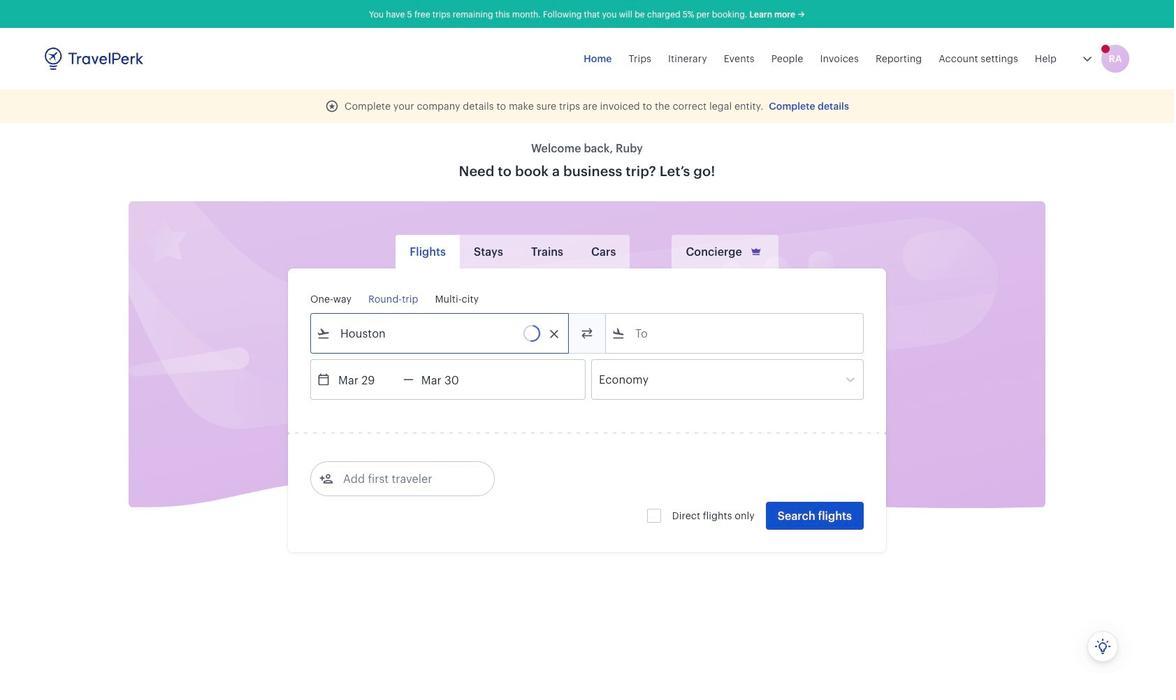 Task type: locate. For each thing, give the bounding box(es) containing it.
From search field
[[331, 322, 550, 345]]



Task type: describe. For each thing, give the bounding box(es) containing it.
Depart text field
[[331, 360, 403, 399]]

Add first traveler search field
[[333, 468, 479, 490]]

To search field
[[626, 322, 845, 345]]

Return text field
[[414, 360, 486, 399]]



